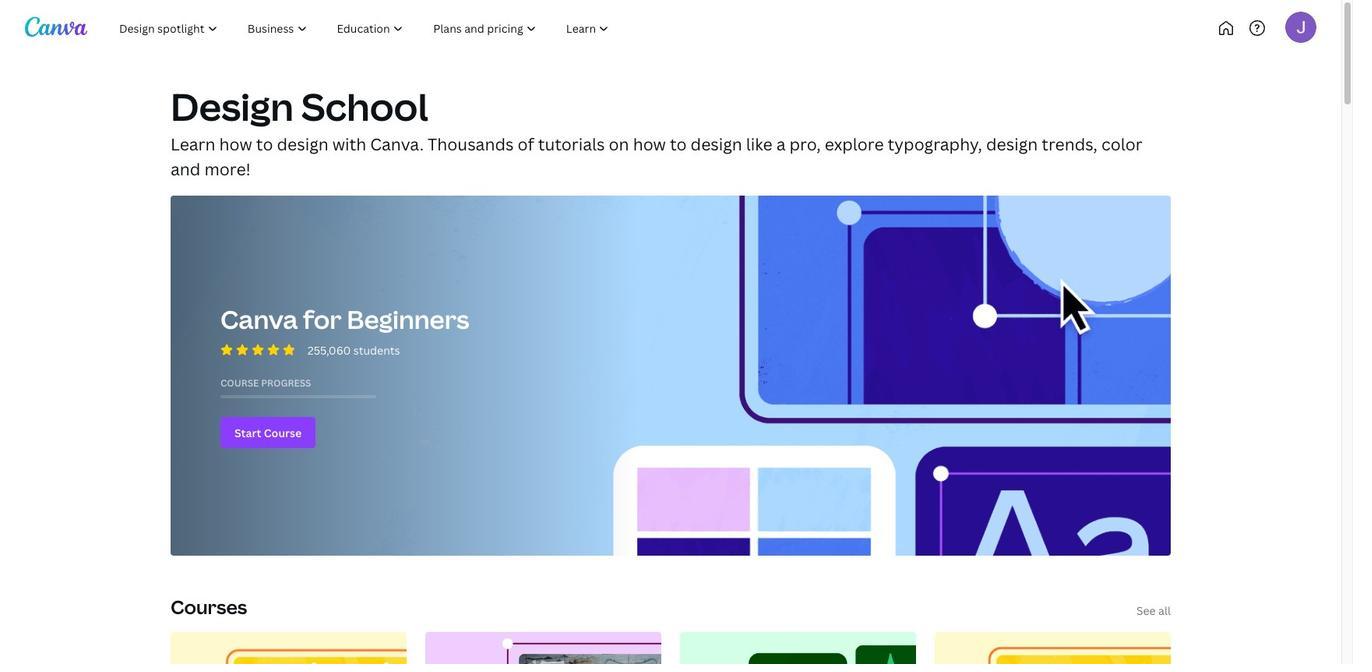 Task type: locate. For each thing, give the bounding box(es) containing it.
0 horizontal spatial to
[[256, 133, 273, 155]]

on
[[609, 133, 629, 155]]

getting started with canva for education image
[[171, 632, 407, 664]]

design
[[277, 133, 329, 155], [691, 133, 743, 155], [987, 133, 1038, 155]]

1 horizontal spatial to
[[670, 133, 687, 155]]

beginners
[[347, 302, 470, 336]]

courses link
[[171, 594, 247, 620]]

to down the design
[[256, 133, 273, 155]]

like
[[747, 133, 773, 155]]

design
[[171, 81, 294, 132]]

all
[[1159, 603, 1171, 618]]

255,060 students
[[308, 343, 400, 357]]

of
[[518, 133, 534, 155]]

more!
[[205, 158, 251, 180]]

pro,
[[790, 133, 821, 155]]

see all link
[[1137, 603, 1171, 618]]

design left with
[[277, 133, 329, 155]]

design left trends,
[[987, 133, 1038, 155]]

to right the on
[[670, 133, 687, 155]]

how
[[219, 133, 252, 155], [633, 133, 666, 155]]

0 horizontal spatial how
[[219, 133, 252, 155]]

trends,
[[1042, 133, 1098, 155]]

canva pro for nonprofits image
[[426, 632, 662, 664]]

canva for beginners
[[221, 302, 470, 336]]

students
[[354, 343, 400, 357]]

canva design skills for students image
[[935, 632, 1171, 664]]

1 how from the left
[[219, 133, 252, 155]]

design left like
[[691, 133, 743, 155]]

how right the on
[[633, 133, 666, 155]]

1 horizontal spatial how
[[633, 133, 666, 155]]

to
[[256, 133, 273, 155], [670, 133, 687, 155]]

color
[[1102, 133, 1143, 155]]

and
[[171, 158, 201, 180]]

tutorials
[[538, 133, 605, 155]]

2 horizontal spatial design
[[987, 133, 1038, 155]]

a
[[777, 133, 786, 155]]

course progress
[[221, 376, 311, 389]]

see all
[[1137, 603, 1171, 618]]

course
[[221, 376, 259, 389]]

how up more!
[[219, 133, 252, 155]]

0 horizontal spatial design
[[277, 133, 329, 155]]

for
[[303, 302, 342, 336]]

1 horizontal spatial design
[[691, 133, 743, 155]]



Task type: describe. For each thing, give the bounding box(es) containing it.
canva.
[[370, 133, 424, 155]]

2 design from the left
[[691, 133, 743, 155]]

progress
[[261, 376, 311, 389]]

with
[[333, 133, 366, 155]]

canva
[[221, 302, 298, 336]]

design school learn how to design with canva. thousands of tutorials on how to design like a pro, explore typography, design trends, color and more!
[[171, 81, 1143, 180]]

1 to from the left
[[256, 133, 273, 155]]

thousands
[[428, 133, 514, 155]]

2 to from the left
[[670, 133, 687, 155]]

3 design from the left
[[987, 133, 1038, 155]]

1 design from the left
[[277, 133, 329, 155]]

2 how from the left
[[633, 133, 666, 155]]

see
[[1137, 603, 1156, 618]]

print advertising image
[[680, 632, 917, 664]]

top level navigation element
[[106, 12, 676, 44]]

school
[[301, 81, 428, 132]]

typography,
[[888, 133, 983, 155]]

courses
[[171, 594, 247, 620]]

ds lp top hero banner image image
[[171, 196, 1171, 556]]

learn
[[171, 133, 215, 155]]

255,060
[[308, 343, 351, 357]]

explore
[[825, 133, 884, 155]]



Task type: vqa. For each thing, say whether or not it's contained in the screenshot.
'all'
yes



